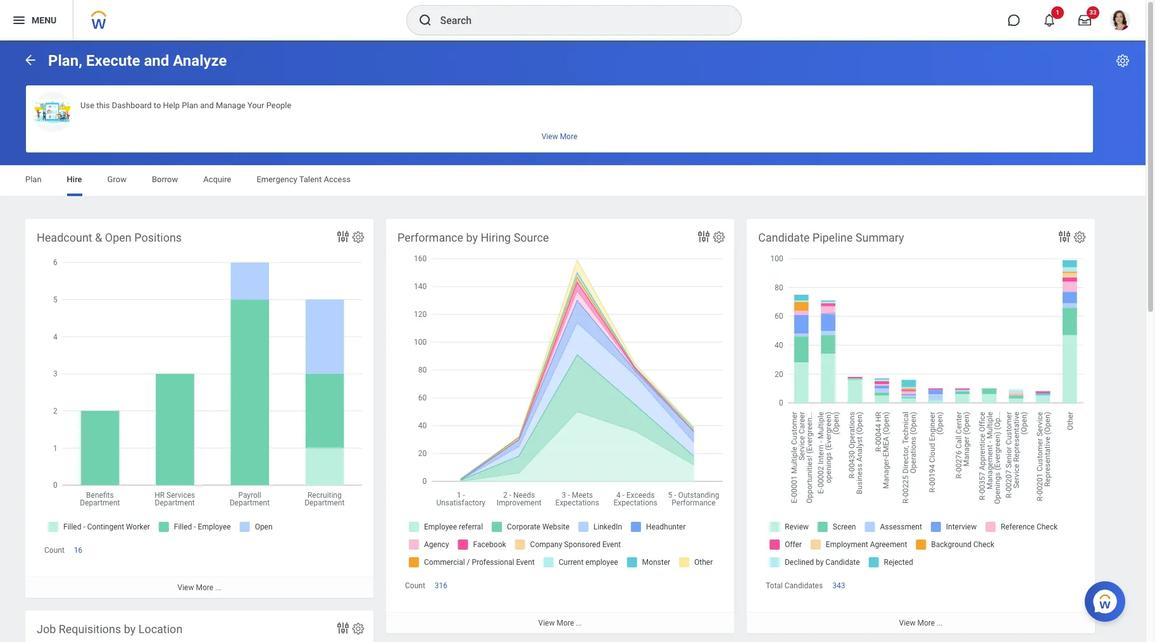 Task type: describe. For each thing, give the bounding box(es) containing it.
1
[[1056, 9, 1059, 16]]

help
[[163, 101, 180, 110]]

view more ... link for positions
[[25, 577, 373, 598]]

343
[[832, 582, 845, 591]]

... for positions
[[215, 584, 221, 593]]

plan inside "button"
[[182, 101, 198, 110]]

view more ... for positions
[[178, 584, 221, 593]]

borrow
[[152, 175, 178, 184]]

view more ... for source
[[538, 619, 582, 628]]

use this dashboard to help plan and manage your people button
[[26, 85, 1093, 153]]

view more ... link for source
[[386, 613, 734, 634]]

emergency
[[257, 175, 297, 184]]

and inside "button"
[[200, 101, 214, 110]]

your
[[247, 101, 264, 110]]

1 button
[[1035, 6, 1064, 34]]

acquire
[[203, 175, 231, 184]]

positions
[[134, 231, 182, 244]]

plan, execute and analyze
[[48, 52, 227, 70]]

view for source
[[538, 619, 555, 628]]

&
[[95, 231, 102, 244]]

total candidates
[[766, 582, 823, 591]]

more for positions
[[196, 584, 213, 593]]

316
[[435, 582, 447, 591]]

hiring
[[481, 231, 511, 244]]

316 button
[[435, 581, 449, 591]]

this
[[96, 101, 110, 110]]

requisitions
[[59, 623, 121, 636]]

candidates
[[785, 582, 823, 591]]

pipeline
[[813, 231, 853, 244]]

configure and view chart data image for source
[[696, 229, 711, 244]]

analyze
[[173, 52, 227, 70]]

33
[[1089, 9, 1097, 16]]

location
[[138, 623, 182, 636]]

count for performance
[[405, 582, 425, 591]]

candidate pipeline summary
[[758, 231, 904, 244]]

configure job requisitions by location image
[[351, 622, 365, 636]]

... for source
[[576, 619, 582, 628]]

access
[[324, 175, 351, 184]]

view for positions
[[178, 584, 194, 593]]

Search Workday  search field
[[440, 6, 715, 34]]

notifications large image
[[1043, 14, 1056, 27]]

profile logan mcneil image
[[1110, 10, 1130, 33]]

... inside candidate pipeline summary element
[[937, 619, 943, 628]]

grow
[[107, 175, 127, 184]]

343 button
[[832, 581, 847, 591]]

plan, execute and analyze main content
[[0, 41, 1146, 642]]

headcount & open positions
[[37, 231, 182, 244]]



Task type: locate. For each thing, give the bounding box(es) containing it.
1 horizontal spatial by
[[466, 231, 478, 244]]

configure and view chart data image for positions
[[335, 229, 351, 244]]

and left the manage
[[200, 101, 214, 110]]

1 vertical spatial count
[[405, 582, 425, 591]]

view more ...
[[178, 584, 221, 593], [538, 619, 582, 628], [899, 619, 943, 628]]

by left location
[[124, 623, 136, 636]]

0 horizontal spatial view
[[178, 584, 194, 593]]

count inside performance by hiring source element
[[405, 582, 425, 591]]

use
[[80, 101, 94, 110]]

0 vertical spatial plan
[[182, 101, 198, 110]]

headcount
[[37, 231, 92, 244]]

people
[[266, 101, 291, 110]]

0 horizontal spatial more
[[196, 584, 213, 593]]

count left 16
[[44, 546, 64, 555]]

configure and view chart data image inside the headcount & open positions element
[[335, 229, 351, 244]]

previous page image
[[23, 52, 38, 67]]

to
[[154, 101, 161, 110]]

1 horizontal spatial count
[[405, 582, 425, 591]]

2 horizontal spatial ...
[[937, 619, 943, 628]]

execute
[[86, 52, 140, 70]]

and left the analyze
[[144, 52, 169, 70]]

view inside candidate pipeline summary element
[[899, 619, 915, 628]]

plan,
[[48, 52, 82, 70]]

0 horizontal spatial and
[[144, 52, 169, 70]]

1 configure and view chart data image from the left
[[335, 229, 351, 244]]

1 horizontal spatial configure and view chart data image
[[696, 229, 711, 244]]

performance by hiring source
[[397, 231, 549, 244]]

... inside performance by hiring source element
[[576, 619, 582, 628]]

0 vertical spatial configure and view chart data image
[[1057, 229, 1072, 244]]

1 horizontal spatial view more ...
[[538, 619, 582, 628]]

1 horizontal spatial configure and view chart data image
[[1057, 229, 1072, 244]]

open
[[105, 231, 132, 244]]

... inside the headcount & open positions element
[[215, 584, 221, 593]]

16 button
[[74, 546, 84, 556]]

view more ... inside the headcount & open positions element
[[178, 584, 221, 593]]

0 horizontal spatial count
[[44, 546, 64, 555]]

more for source
[[557, 619, 574, 628]]

2 horizontal spatial more
[[917, 619, 935, 628]]

inbox large image
[[1078, 14, 1091, 27]]

...
[[215, 584, 221, 593], [576, 619, 582, 628], [937, 619, 943, 628]]

plan right help
[[182, 101, 198, 110]]

and
[[144, 52, 169, 70], [200, 101, 214, 110]]

1 horizontal spatial view
[[538, 619, 555, 628]]

total
[[766, 582, 783, 591]]

more inside performance by hiring source element
[[557, 619, 574, 628]]

menu
[[32, 15, 56, 25]]

performance
[[397, 231, 463, 244]]

2 configure and view chart data image from the left
[[696, 229, 711, 244]]

job requisitions by location
[[37, 623, 182, 636]]

count for headcount
[[44, 546, 64, 555]]

configure and view chart data image for job requisitions by location
[[335, 621, 351, 636]]

by
[[466, 231, 478, 244], [124, 623, 136, 636]]

configure headcount & open positions image
[[351, 230, 365, 244]]

source
[[514, 231, 549, 244]]

configure and view chart data image left the 'configure headcount & open positions' icon
[[335, 229, 351, 244]]

manage
[[216, 101, 245, 110]]

0 horizontal spatial view more ... link
[[25, 577, 373, 598]]

0 horizontal spatial configure and view chart data image
[[335, 229, 351, 244]]

view more ... inside performance by hiring source element
[[538, 619, 582, 628]]

0 vertical spatial by
[[466, 231, 478, 244]]

candidate
[[758, 231, 810, 244]]

headcount & open positions element
[[25, 219, 373, 598]]

1 horizontal spatial plan
[[182, 101, 198, 110]]

view more ... link
[[25, 577, 373, 598], [386, 613, 734, 634], [747, 613, 1095, 634]]

more
[[196, 584, 213, 593], [557, 619, 574, 628], [917, 619, 935, 628]]

configure and view chart data image left "configure performance by hiring source" image
[[696, 229, 711, 244]]

1 vertical spatial and
[[200, 101, 214, 110]]

justify image
[[11, 13, 27, 28]]

0 horizontal spatial configure and view chart data image
[[335, 621, 351, 636]]

more inside candidate pipeline summary element
[[917, 619, 935, 628]]

view inside performance by hiring source element
[[538, 619, 555, 628]]

2 horizontal spatial view more ... link
[[747, 613, 1095, 634]]

more inside the headcount & open positions element
[[196, 584, 213, 593]]

configure candidate pipeline summary image
[[1073, 230, 1087, 244]]

1 horizontal spatial view more ... link
[[386, 613, 734, 634]]

plan
[[182, 101, 198, 110], [25, 175, 42, 184]]

dashboard
[[112, 101, 152, 110]]

0 horizontal spatial ...
[[215, 584, 221, 593]]

configure performance by hiring source image
[[712, 230, 726, 244]]

0 horizontal spatial view more ...
[[178, 584, 221, 593]]

summary
[[856, 231, 904, 244]]

count left 316 at the bottom left of page
[[405, 582, 425, 591]]

configure and view chart data image left configure job requisitions by location image
[[335, 621, 351, 636]]

configure and view chart data image for candidate pipeline summary
[[1057, 229, 1072, 244]]

job
[[37, 623, 56, 636]]

hire
[[67, 175, 82, 184]]

tab list inside plan, execute and analyze main content
[[13, 166, 1133, 196]]

candidate pipeline summary element
[[747, 219, 1095, 634]]

by left hiring
[[466, 231, 478, 244]]

configure and view chart data image left the configure candidate pipeline summary 'icon'
[[1057, 229, 1072, 244]]

use this dashboard to help plan and manage your people
[[80, 101, 291, 110]]

plan left hire
[[25, 175, 42, 184]]

view inside the headcount & open positions element
[[178, 584, 194, 593]]

0 horizontal spatial plan
[[25, 175, 42, 184]]

33 button
[[1071, 6, 1099, 34]]

0 horizontal spatial by
[[124, 623, 136, 636]]

view
[[178, 584, 194, 593], [538, 619, 555, 628], [899, 619, 915, 628]]

2 horizontal spatial view
[[899, 619, 915, 628]]

menu button
[[0, 0, 73, 41]]

emergency talent access
[[257, 175, 351, 184]]

configure and view chart data image
[[1057, 229, 1072, 244], [335, 621, 351, 636]]

0 vertical spatial count
[[44, 546, 64, 555]]

1 vertical spatial configure and view chart data image
[[335, 621, 351, 636]]

1 horizontal spatial more
[[557, 619, 574, 628]]

1 vertical spatial by
[[124, 623, 136, 636]]

2 horizontal spatial view more ...
[[899, 619, 943, 628]]

menu banner
[[0, 0, 1146, 41]]

tab list containing plan
[[13, 166, 1133, 196]]

configure this page image
[[1115, 53, 1130, 68]]

configure and view chart data image
[[335, 229, 351, 244], [696, 229, 711, 244]]

performance by hiring source element
[[386, 219, 734, 634]]

configure and view chart data image inside candidate pipeline summary element
[[1057, 229, 1072, 244]]

1 vertical spatial plan
[[25, 175, 42, 184]]

16
[[74, 546, 82, 555]]

1 horizontal spatial ...
[[576, 619, 582, 628]]

1 horizontal spatial and
[[200, 101, 214, 110]]

view more ... inside candidate pipeline summary element
[[899, 619, 943, 628]]

0 vertical spatial and
[[144, 52, 169, 70]]

count
[[44, 546, 64, 555], [405, 582, 425, 591]]

tab list
[[13, 166, 1133, 196]]

search image
[[417, 13, 433, 28]]

talent
[[299, 175, 322, 184]]



Task type: vqa. For each thing, say whether or not it's contained in the screenshot.
My Job Alerts
no



